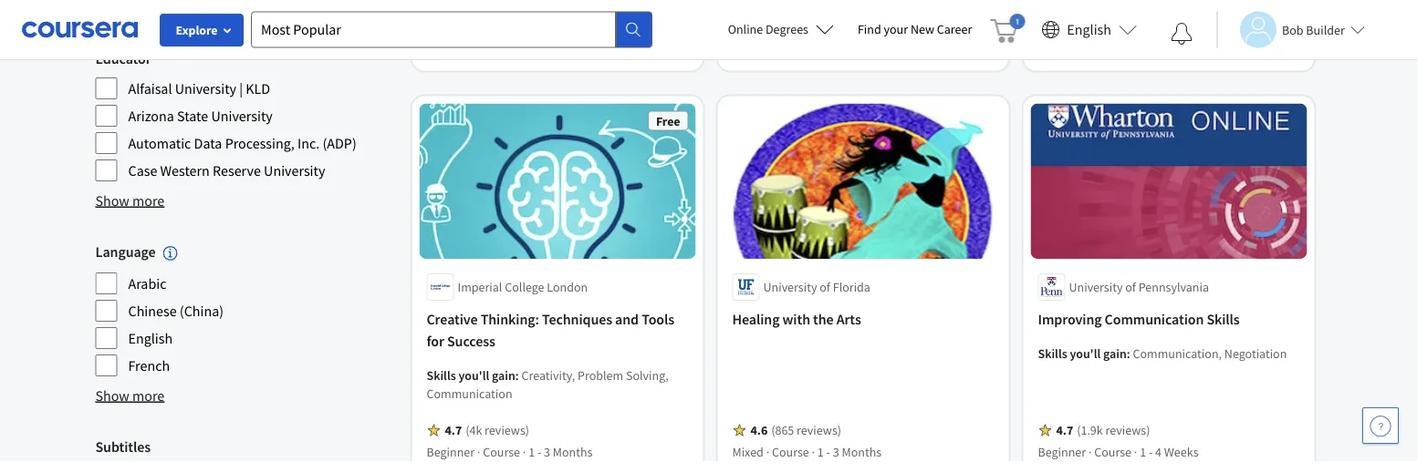 Task type: locate. For each thing, give the bounding box(es) containing it.
1 left show notifications "icon"
[[1140, 39, 1147, 55]]

:
[[1127, 346, 1131, 362], [516, 368, 519, 384]]

1 vertical spatial beginner · course · 1 - 3 months
[[427, 444, 593, 461]]

6
[[582, 39, 588, 55]]

more
[[132, 192, 165, 210], [132, 387, 165, 405]]

0 horizontal spatial beginner · course · 1 - 3 months
[[427, 444, 593, 461]]

reviews) for (88k reviews)
[[797, 17, 842, 33]]

reviews) for (4k reviews)
[[485, 422, 529, 439]]

0 vertical spatial show
[[95, 192, 129, 210]]

show for case western reserve university
[[95, 192, 129, 210]]

0 horizontal spatial skills
[[427, 368, 456, 384]]

reviews) right (1.9k at the bottom of page
[[1106, 422, 1151, 439]]

None search field
[[251, 11, 653, 48]]

1 vertical spatial gain
[[492, 368, 516, 384]]

course down 4.6 (865 reviews)
[[772, 444, 809, 461]]

0 horizontal spatial english
[[128, 329, 173, 348]]

1 vertical spatial you'll
[[459, 368, 490, 384]]

gain left creativity,
[[492, 368, 516, 384]]

you'll
[[1070, 346, 1101, 362], [459, 368, 490, 384]]

4.8
[[751, 17, 768, 33]]

gain
[[1104, 346, 1127, 362], [492, 368, 516, 384]]

1 horizontal spatial beginner · course · 1 - 3 months
[[1038, 39, 1204, 55]]

creative
[[427, 310, 478, 328]]

improving communication skills
[[1038, 310, 1240, 328]]

help center image
[[1370, 415, 1392, 437]]

chinese (china)
[[128, 302, 224, 320]]

months for 4.7 (4k reviews)
[[553, 444, 593, 461]]

1 show more from the top
[[95, 192, 165, 210]]

university
[[175, 79, 236, 98], [211, 107, 273, 125], [264, 162, 325, 180], [764, 279, 817, 296], [1069, 279, 1123, 296]]

english inside button
[[1067, 21, 1112, 39]]

florida
[[833, 279, 871, 296]]

weeks for (88k reviews)
[[859, 39, 893, 55]]

3 down creativity, problem solving, communication
[[544, 444, 550, 461]]

skills up negotiation
[[1207, 310, 1240, 328]]

you'll down improving
[[1070, 346, 1101, 362]]

1 horizontal spatial you'll
[[1070, 346, 1101, 362]]

1 down 4.7 (4k reviews)
[[529, 444, 535, 461]]

0 vertical spatial more
[[132, 192, 165, 210]]

3
[[566, 39, 573, 55], [1156, 39, 1162, 55], [544, 444, 550, 461], [833, 444, 840, 461]]

· down the (364
[[1089, 39, 1092, 55]]

1 horizontal spatial english
[[1067, 21, 1112, 39]]

beginner · course · 1 - 4 weeks down 4.8 (88k reviews)
[[733, 39, 893, 55]]

1 horizontal spatial gain
[[1104, 346, 1127, 362]]

2 vertical spatial skills
[[427, 368, 456, 384]]

beginner for 4.7 (4k reviews)
[[427, 444, 475, 461]]

english
[[1067, 21, 1112, 39], [128, 329, 173, 348]]

0 vertical spatial communication
[[1105, 310, 1204, 328]]

0 horizontal spatial you'll
[[459, 368, 490, 384]]

0 vertical spatial weeks
[[859, 39, 893, 55]]

1 vertical spatial :
[[516, 368, 519, 384]]

1 down 4.7 (1.9k reviews)
[[1140, 444, 1147, 461]]

tools
[[642, 310, 675, 328]]

1 vertical spatial skills
[[1038, 346, 1068, 362]]

course down 4.7 (1.9k reviews)
[[1095, 444, 1132, 461]]

show for french
[[95, 387, 129, 405]]

the
[[813, 310, 834, 328]]

new
[[911, 21, 935, 37]]

information about this filter group image
[[163, 246, 178, 261]]

0 vertical spatial beginner · course · 1 - 4 weeks
[[733, 39, 893, 55]]

1
[[834, 39, 841, 55], [1140, 39, 1147, 55], [529, 444, 535, 461], [818, 444, 824, 461], [1140, 444, 1147, 461]]

1 vertical spatial show more
[[95, 387, 165, 405]]

improving
[[1038, 310, 1102, 328]]

course down 4.8 (88k reviews)
[[789, 39, 826, 55]]

1 horizontal spatial of
[[1126, 279, 1136, 296]]

- for 4.8 (88k reviews)
[[843, 39, 847, 55]]

-
[[575, 39, 579, 55], [843, 39, 847, 55], [1149, 39, 1153, 55], [538, 444, 542, 461], [827, 444, 831, 461], [1149, 444, 1153, 461]]

bob
[[1282, 21, 1304, 38]]

2 horizontal spatial skills
[[1207, 310, 1240, 328]]

beginner · course · 1 - 4 weeks down 4.7 (1.9k reviews)
[[1038, 444, 1199, 461]]

· down degrees
[[783, 39, 786, 55]]

months
[[591, 39, 630, 55], [1165, 39, 1204, 55], [553, 444, 593, 461], [842, 444, 882, 461]]

1 for (88k reviews)
[[834, 39, 841, 55]]

0 vertical spatial 4
[[850, 39, 856, 55]]

more for french
[[132, 387, 165, 405]]

of for communication
[[1126, 279, 1136, 296]]

0 vertical spatial english
[[1067, 21, 1112, 39]]

2 show from the top
[[95, 387, 129, 405]]

case
[[128, 162, 157, 180]]

beginner for 4.9 (364 reviews)
[[1038, 39, 1086, 55]]

beginner · course · 1 - 3 months down 4.7 (4k reviews)
[[427, 444, 593, 461]]

4.7 (4k reviews)
[[445, 422, 529, 439]]

1 vertical spatial show
[[95, 387, 129, 405]]

1 horizontal spatial skills
[[1038, 346, 1068, 362]]

0 vertical spatial show more button
[[95, 190, 165, 212]]

|
[[239, 79, 243, 98]]

course down 4.9 (364 reviews)
[[1095, 39, 1132, 55]]

beginner for 4.8 (88k reviews)
[[733, 39, 781, 55]]

communication
[[1105, 310, 1204, 328], [427, 386, 513, 402]]

1 vertical spatial english
[[128, 329, 173, 348]]

success
[[447, 332, 495, 350]]

healing
[[733, 310, 780, 328]]

show more for french
[[95, 387, 165, 405]]

0 horizontal spatial gain
[[492, 368, 516, 384]]

(364
[[1077, 17, 1100, 33]]

western
[[160, 162, 210, 180]]

show more button down the french
[[95, 385, 165, 407]]

of left florida
[[820, 279, 831, 296]]

1 vertical spatial show more button
[[95, 385, 165, 407]]

communication down university of pennsylvania
[[1105, 310, 1204, 328]]

course for (865
[[772, 444, 809, 461]]

university up improving
[[1069, 279, 1123, 296]]

0 horizontal spatial of
[[820, 279, 831, 296]]

reviews) up 'mixed · course · 1 - 3 months'
[[797, 422, 842, 439]]

1 vertical spatial communication
[[427, 386, 513, 402]]

show more
[[95, 192, 165, 210], [95, 387, 165, 405]]

0 horizontal spatial beginner · course · 1 - 4 weeks
[[733, 39, 893, 55]]

english right shopping cart: 1 item icon
[[1067, 21, 1112, 39]]

1 vertical spatial beginner · course · 1 - 4 weeks
[[1038, 444, 1199, 461]]

1 more from the top
[[132, 192, 165, 210]]

1 down 4.8 (88k reviews)
[[834, 39, 841, 55]]

reviews) right (4k in the left of the page
[[485, 422, 529, 439]]

skills you'll gain : communication, negotiation
[[1038, 346, 1287, 362]]

pennsylvania
[[1139, 279, 1209, 296]]

show
[[95, 192, 129, 210], [95, 387, 129, 405]]

0 vertical spatial show more
[[95, 192, 165, 210]]

0 vertical spatial :
[[1127, 346, 1131, 362]]

beginner down (4k in the left of the page
[[427, 444, 475, 461]]

course for (88k
[[789, 39, 826, 55]]

university up arizona state university
[[175, 79, 236, 98]]

alfaisal university | kld
[[128, 79, 270, 98]]

inc.
[[298, 134, 320, 152]]

0 vertical spatial you'll
[[1070, 346, 1101, 362]]

english up the french
[[128, 329, 173, 348]]

university of florida
[[764, 279, 871, 296]]

show more button down the case
[[95, 190, 165, 212]]

2 show more from the top
[[95, 387, 165, 405]]

2 of from the left
[[1126, 279, 1136, 296]]

1 of from the left
[[820, 279, 831, 296]]

beginner for 4.7 (1.9k reviews)
[[1038, 444, 1086, 461]]

automatic
[[128, 134, 191, 152]]

2 show more button from the top
[[95, 385, 165, 407]]

· down (4k in the left of the page
[[477, 444, 481, 461]]

techniques
[[542, 310, 612, 328]]

1 horizontal spatial beginner · course · 1 - 4 weeks
[[1038, 444, 1199, 461]]

1 for (865 reviews)
[[818, 444, 824, 461]]

1 horizontal spatial :
[[1127, 346, 1131, 362]]

skills for communication, negotiation
[[1038, 346, 1068, 362]]

educator
[[95, 49, 151, 68]]

course for (4k
[[483, 444, 520, 461]]

thinking:
[[481, 310, 539, 328]]

english button
[[1034, 0, 1145, 59]]

more down the case
[[132, 192, 165, 210]]

1 vertical spatial weeks
[[1165, 444, 1199, 461]]

show more down the case
[[95, 192, 165, 210]]

· down 4.6 (865 reviews)
[[812, 444, 815, 461]]

find
[[858, 21, 882, 37]]

0 horizontal spatial weeks
[[859, 39, 893, 55]]

0 horizontal spatial :
[[516, 368, 519, 384]]

coursera image
[[22, 15, 138, 44]]

beginner down online
[[733, 39, 781, 55]]

course down 4.7 (4k reviews)
[[483, 444, 520, 461]]

language group
[[95, 241, 394, 378]]

beginner down 4.9
[[1038, 39, 1086, 55]]

3 for 4.9 (364 reviews)
[[1156, 39, 1162, 55]]

career
[[937, 21, 972, 37]]

beginner
[[427, 39, 475, 55], [733, 39, 781, 55], [1038, 39, 1086, 55], [427, 444, 475, 461], [1038, 444, 1086, 461]]

show down the case
[[95, 192, 129, 210]]

: left creativity,
[[516, 368, 519, 384]]

·
[[477, 39, 481, 55], [560, 39, 564, 55], [783, 39, 786, 55], [829, 39, 832, 55], [1089, 39, 1092, 55], [1134, 39, 1138, 55], [477, 444, 481, 461], [523, 444, 526, 461], [766, 444, 770, 461], [812, 444, 815, 461], [1089, 444, 1092, 461], [1134, 444, 1138, 461]]

beginner down (1.9k at the bottom of page
[[1038, 444, 1086, 461]]

: down the improving communication skills
[[1127, 346, 1131, 362]]

show more down the french
[[95, 387, 165, 405]]

1 down 4.6 (865 reviews)
[[818, 444, 824, 461]]

4.7 left (1.9k at the bottom of page
[[1057, 422, 1074, 439]]

communication inside creativity, problem solving, communication
[[427, 386, 513, 402]]

4.7 left (4k in the left of the page
[[445, 422, 462, 439]]

beginner · course · 1 - 3 months down 4.9 (364 reviews)
[[1038, 39, 1204, 55]]

1 horizontal spatial weeks
[[1165, 444, 1199, 461]]

0 horizontal spatial communication
[[427, 386, 513, 402]]

1 for (364 reviews)
[[1140, 39, 1147, 55]]

1 for (4k reviews)
[[529, 444, 535, 461]]

healing with the arts
[[733, 310, 861, 328]]

· left 6
[[560, 39, 564, 55]]

gain for communication, negotiation
[[1104, 346, 1127, 362]]

online
[[728, 21, 763, 37]]

language
[[95, 243, 156, 261]]

4 for (88k reviews)
[[850, 39, 856, 55]]

you'll down success
[[459, 368, 490, 384]]

4.9 (364 reviews)
[[1057, 17, 1147, 33]]

1 4.7 from the left
[[445, 422, 462, 439]]

(adp)
[[323, 134, 357, 152]]

1 show more button from the top
[[95, 190, 165, 212]]

1 vertical spatial more
[[132, 387, 165, 405]]

show down the french
[[95, 387, 129, 405]]

4.7 for improving communication skills
[[1057, 422, 1074, 439]]

3 left show notifications "icon"
[[1156, 39, 1162, 55]]

1 horizontal spatial 4.7
[[1057, 422, 1074, 439]]

alfaisal
[[128, 79, 172, 98]]

2 more from the top
[[132, 387, 165, 405]]

your
[[884, 21, 908, 37]]

university down inc.
[[264, 162, 325, 180]]

of
[[820, 279, 831, 296], [1126, 279, 1136, 296]]

1 show from the top
[[95, 192, 129, 210]]

skills down improving
[[1038, 346, 1068, 362]]

0 vertical spatial skills
[[1207, 310, 1240, 328]]

skills down for
[[427, 368, 456, 384]]

beginner · specialization · 3 - 6 months
[[427, 39, 630, 55]]

0 vertical spatial beginner · course · 1 - 3 months
[[1038, 39, 1204, 55]]

reviews) right the (364
[[1103, 17, 1147, 33]]

1 horizontal spatial 4
[[1156, 444, 1162, 461]]

weeks
[[859, 39, 893, 55], [1165, 444, 1199, 461]]

of up the improving communication skills
[[1126, 279, 1136, 296]]

mixed
[[733, 444, 764, 461]]

more down the french
[[132, 387, 165, 405]]

london
[[547, 279, 588, 296]]

0 horizontal spatial 4
[[850, 39, 856, 55]]

2 4.7 from the left
[[1057, 422, 1074, 439]]

1 for (1.9k reviews)
[[1140, 444, 1147, 461]]

3 down 4.6 (865 reviews)
[[833, 444, 840, 461]]

creativity, problem solving, communication
[[427, 368, 669, 402]]

4.8 (88k reviews)
[[751, 17, 842, 33]]

gain for :
[[492, 368, 516, 384]]

: for :
[[516, 368, 519, 384]]

0 vertical spatial gain
[[1104, 346, 1127, 362]]

- for 4.9 (364 reviews)
[[1149, 39, 1153, 55]]

builder
[[1307, 21, 1345, 38]]

reviews) right (88k
[[797, 17, 842, 33]]

communication down the skills you'll gain :
[[427, 386, 513, 402]]

· down 4.7 (4k reviews)
[[523, 444, 526, 461]]

beginner left specialization
[[427, 39, 475, 55]]

creative thinking: techniques and tools for success link
[[427, 308, 689, 352]]

1 vertical spatial 4
[[1156, 444, 1162, 461]]

improving communication skills link
[[1038, 308, 1300, 330]]

explore button
[[160, 14, 244, 47]]

weeks for (1.9k reviews)
[[1165, 444, 1199, 461]]

gain down the improving communication skills
[[1104, 346, 1127, 362]]

arizona
[[128, 107, 174, 125]]

0 horizontal spatial 4.7
[[445, 422, 462, 439]]

course for (1.9k
[[1095, 444, 1132, 461]]



Task type: vqa. For each thing, say whether or not it's contained in the screenshot.
Communication
yes



Task type: describe. For each thing, give the bounding box(es) containing it.
4.7 for creative thinking: techniques and tools for success
[[445, 422, 462, 439]]

explore
[[176, 22, 218, 38]]

mixed · course · 1 - 3 months
[[733, 444, 882, 461]]

imperial
[[458, 279, 502, 296]]

show more for case western reserve university
[[95, 192, 165, 210]]

university up automatic data processing, inc. (adp)
[[211, 107, 273, 125]]

3 left 6
[[566, 39, 573, 55]]

imperial college london
[[458, 279, 588, 296]]

· right mixed
[[766, 444, 770, 461]]

4.6 (865 reviews)
[[751, 422, 842, 439]]

: for communication, negotiation
[[1127, 346, 1131, 362]]

shopping cart: 1 item image
[[991, 14, 1025, 43]]

- for 4.7 (1.9k reviews)
[[1149, 444, 1153, 461]]

3 for 4.7 (4k reviews)
[[544, 444, 550, 461]]

find your new career link
[[849, 18, 982, 41]]

3 for 4.6 (865 reviews)
[[833, 444, 840, 461]]

4.6
[[751, 422, 768, 439]]

negotiation
[[1225, 346, 1287, 362]]

processing,
[[225, 134, 295, 152]]

kld
[[246, 79, 270, 98]]

(4k
[[466, 422, 482, 439]]

skills for :
[[427, 368, 456, 384]]

arizona state university
[[128, 107, 273, 125]]

· down 4.9 (364 reviews)
[[1134, 39, 1138, 55]]

state
[[177, 107, 208, 125]]

chinese
[[128, 302, 177, 320]]

show notifications image
[[1171, 23, 1193, 45]]

months for 4.9 (364 reviews)
[[1165, 39, 1204, 55]]

beginner · course · 1 - 4 weeks for (1.9k
[[1038, 444, 1199, 461]]

with
[[783, 310, 811, 328]]

(88k
[[771, 17, 794, 33]]

beginner · course · 1 - 3 months for (364 reviews)
[[1038, 39, 1204, 55]]

reviews) for (1.9k reviews)
[[1106, 422, 1151, 439]]

arabic
[[128, 275, 167, 293]]

· down 4.7 (1.9k reviews)
[[1134, 444, 1138, 461]]

university of pennsylvania
[[1069, 279, 1209, 296]]

automatic data processing, inc. (adp)
[[128, 134, 357, 152]]

data
[[194, 134, 222, 152]]

find your new career
[[858, 21, 972, 37]]

solving,
[[626, 368, 669, 384]]

university up with
[[764, 279, 817, 296]]

reviews) for (364 reviews)
[[1103, 17, 1147, 33]]

(865
[[771, 422, 794, 439]]

arts
[[837, 310, 861, 328]]

beginner · course · 1 - 3 months for (4k reviews)
[[427, 444, 593, 461]]

· down (1.9k at the bottom of page
[[1089, 444, 1092, 461]]

college
[[505, 279, 545, 296]]

beginner · course · 1 - 4 weeks for (88k
[[733, 39, 893, 55]]

you'll for :
[[459, 368, 490, 384]]

educator group
[[95, 47, 394, 183]]

and
[[615, 310, 639, 328]]

you'll for communication, negotiation
[[1070, 346, 1101, 362]]

specialization
[[483, 39, 558, 55]]

of for with
[[820, 279, 831, 296]]

- for 4.6 (865 reviews)
[[827, 444, 831, 461]]

show more button for french
[[95, 385, 165, 407]]

problem
[[578, 368, 624, 384]]

- for 4.7 (4k reviews)
[[538, 444, 542, 461]]

4.7 (1.9k reviews)
[[1057, 422, 1151, 439]]

1 horizontal spatial communication
[[1105, 310, 1204, 328]]

healing with the arts link
[[733, 308, 994, 330]]

(1.9k
[[1077, 422, 1103, 439]]

reserve
[[213, 162, 261, 180]]

english inside language group
[[128, 329, 173, 348]]

course for (364
[[1095, 39, 1132, 55]]

· left specialization
[[477, 39, 481, 55]]

communication,
[[1133, 346, 1222, 362]]

bob builder button
[[1217, 11, 1365, 48]]

for
[[427, 332, 444, 350]]

case western reserve university
[[128, 162, 325, 180]]

4.9
[[1057, 17, 1074, 33]]

online degrees button
[[713, 9, 849, 49]]

· down 4.8 (88k reviews)
[[829, 39, 832, 55]]

online degrees
[[728, 21, 809, 37]]

bob builder
[[1282, 21, 1345, 38]]

creative thinking: techniques and tools for success
[[427, 310, 675, 350]]

skills you'll gain :
[[427, 368, 522, 384]]

degrees
[[766, 21, 809, 37]]

months for 4.6 (865 reviews)
[[842, 444, 882, 461]]

more for case western reserve university
[[132, 192, 165, 210]]

creativity,
[[522, 368, 575, 384]]

(china)
[[180, 302, 224, 320]]

reviews) for (865 reviews)
[[797, 422, 842, 439]]

show more button for case western reserve university
[[95, 190, 165, 212]]

french
[[128, 357, 170, 375]]

What do you want to learn? text field
[[251, 11, 616, 48]]

free
[[656, 113, 680, 129]]

subtitles
[[95, 438, 151, 456]]

4 for (1.9k reviews)
[[1156, 444, 1162, 461]]



